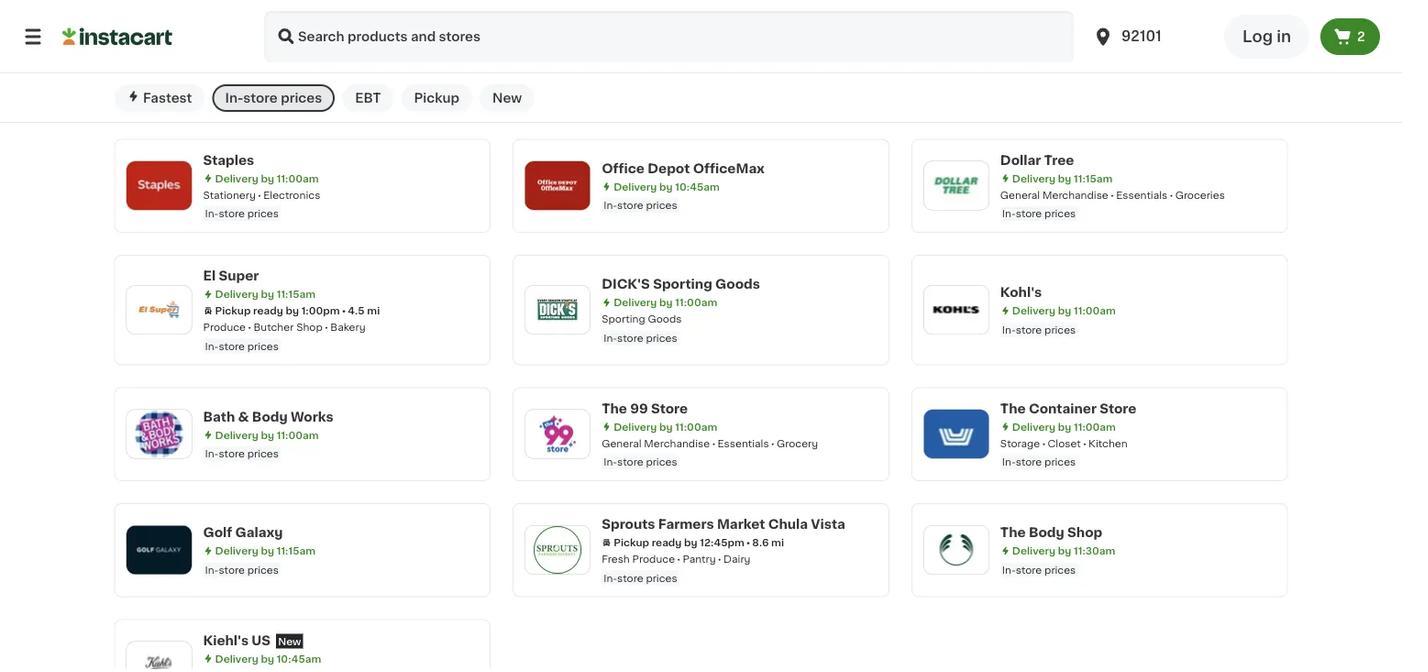 Task type: locate. For each thing, give the bounding box(es) containing it.
2 store from the left
[[1100, 402, 1137, 415]]

pickup for pickup
[[414, 92, 460, 105]]

body right &
[[252, 410, 288, 423]]

merchandise inside general merchandise essentials grocery in-store prices
[[644, 438, 710, 448]]

prices down depot
[[646, 200, 678, 210]]

goods
[[716, 278, 760, 291], [648, 314, 682, 324]]

prices inside fresh produce pantry dairy in-store prices
[[646, 573, 678, 583]]

pickup right the ebt button at left top
[[414, 92, 460, 105]]

0 horizontal spatial essentials
[[718, 438, 769, 448]]

delivery by 10:45am down us
[[215, 654, 321, 664]]

1 vertical spatial stationery
[[203, 190, 256, 200]]

in-store prices down kohl's
[[1003, 325, 1076, 335]]

delivery by 11:30am
[[1013, 546, 1116, 556]]

in- up 'staples'
[[225, 92, 243, 105]]

2 vertical spatial 11:15am
[[277, 546, 316, 556]]

pickup down el super
[[215, 306, 251, 316]]

1 horizontal spatial goods
[[716, 278, 760, 291]]

1 vertical spatial goods
[[648, 314, 682, 324]]

new right us
[[278, 637, 301, 647]]

delivery by 11:15am up 'pickup ready by 1:00pm'
[[215, 289, 316, 299]]

1 horizontal spatial in
[[1277, 29, 1292, 44]]

in inside gelson's delivery by 11:00am pickup ready in 45 min 7.9 mi
[[286, 57, 295, 67]]

by for the container store logo
[[1058, 422, 1072, 432]]

1 horizontal spatial store
[[1100, 402, 1137, 415]]

1 horizontal spatial delivery by 10:45am
[[614, 182, 720, 192]]

delivery by 11:15am
[[1013, 173, 1113, 183], [215, 289, 316, 299], [215, 546, 316, 556]]

1 vertical spatial sporting
[[602, 314, 646, 324]]

the
[[602, 402, 627, 415], [1001, 402, 1026, 415], [1001, 526, 1026, 539]]

essentials for the 99 store
[[718, 438, 769, 448]]

0 vertical spatial 11:15am
[[1074, 173, 1113, 183]]

essentials inside general merchandise essentials grocery in-store prices
[[718, 438, 769, 448]]

essentials
[[1117, 190, 1168, 200], [718, 438, 769, 448]]

in- inside produce butcher shop bakery in-store prices
[[205, 341, 219, 351]]

store for the container store
[[1100, 402, 1137, 415]]

prices down pickup ready by 12:45pm
[[646, 573, 678, 583]]

7.9
[[341, 57, 356, 67]]

pickup for pickup ready by 1:00pm
[[215, 306, 251, 316]]

prices down 'tree'
[[1045, 209, 1076, 219]]

mi right 7.9
[[358, 57, 371, 67]]

in-store prices for the body shop
[[1003, 565, 1076, 575]]

in- down golf
[[205, 565, 219, 575]]

in- down el
[[205, 341, 219, 351]]

ready left 45
[[253, 57, 283, 67]]

merchandise down 'tree'
[[1043, 190, 1109, 200]]

delivery by 11:00am for bath & body works
[[215, 430, 319, 440]]

0 horizontal spatial new
[[278, 637, 301, 647]]

el super
[[203, 270, 259, 282]]

in-store prices down the golf galaxy at the left
[[205, 565, 279, 575]]

1 horizontal spatial body
[[1029, 526, 1065, 539]]

1 vertical spatial 11:15am
[[277, 289, 316, 299]]

general down 99
[[602, 438, 642, 448]]

produce left butcher at the left of page
[[203, 322, 246, 332]]

log in
[[1243, 29, 1292, 44]]

store down dollar on the top of page
[[1016, 209, 1042, 219]]

tree
[[1045, 154, 1075, 166]]

merchandise down the 99 store
[[644, 438, 710, 448]]

in-store prices down 45
[[225, 92, 322, 105]]

prices down electronics
[[247, 209, 279, 219]]

craft
[[1001, 65, 1027, 76]]

0 vertical spatial delivery by 11:15am
[[1013, 173, 1113, 183]]

92101 button
[[1082, 11, 1214, 62], [1093, 11, 1203, 62]]

the body shop
[[1001, 526, 1103, 539]]

11:15am
[[1074, 173, 1113, 183], [277, 289, 316, 299], [277, 546, 316, 556]]

sporting inside sporting goods in-store prices
[[602, 314, 646, 324]]

new inside button
[[493, 92, 522, 105]]

delivery by 11:00am link
[[513, 6, 890, 117]]

the left 99
[[602, 402, 627, 415]]

pickup down 'sprouts'
[[614, 538, 650, 548]]

in-store prices down delivery by 11:30am
[[1003, 565, 1076, 575]]

0 vertical spatial merchandise
[[1043, 190, 1109, 200]]

store inside fresh produce pantry dairy in-store prices
[[618, 573, 644, 583]]

11:15am down the "galaxy"
[[277, 546, 316, 556]]

closet
[[1048, 438, 1081, 448]]

delivery inside michaels delivery by 11:00am craft supplies stationery décor
[[1013, 49, 1056, 59]]

dairy
[[724, 554, 751, 565]]

by for the 99 store logo
[[660, 422, 673, 432]]

0 vertical spatial in
[[1277, 29, 1292, 44]]

by for kohl's logo
[[1058, 306, 1072, 316]]

0 horizontal spatial 10:45am
[[277, 654, 321, 664]]

michaels
[[1001, 29, 1062, 42]]

delivery by 10:45am
[[614, 182, 720, 192], [215, 654, 321, 664]]

mi
[[358, 57, 371, 67], [367, 306, 380, 316], [772, 538, 784, 548]]

general
[[1001, 190, 1041, 200], [602, 438, 642, 448]]

sporting right dick's
[[653, 278, 713, 291]]

prices down the 99 store
[[646, 457, 678, 467]]

0 horizontal spatial shop
[[296, 322, 323, 332]]

fresh produce pantry dairy in-store prices
[[602, 554, 751, 583]]

delivery by 11:15am down 'tree'
[[1013, 173, 1113, 183]]

in-store prices for golf galaxy
[[205, 565, 279, 575]]

1 vertical spatial produce
[[633, 554, 675, 565]]

by for "the body shop logo"
[[1058, 546, 1072, 556]]

prices down "closet"
[[1045, 457, 1076, 467]]

by for kiehl's us logo
[[261, 654, 274, 664]]

general inside general merchandise essentials grocery in-store prices
[[602, 438, 642, 448]]

the 99 store
[[602, 402, 688, 415]]

shop down 1:00pm
[[296, 322, 323, 332]]

by for el super logo
[[261, 289, 274, 299]]

delivery by 11:00am
[[614, 57, 718, 67], [215, 173, 319, 183], [614, 298, 718, 308], [1013, 306, 1116, 316], [614, 422, 718, 432], [1013, 422, 1116, 432], [215, 430, 319, 440]]

1 vertical spatial in
[[286, 57, 295, 67]]

11:15am up 'pickup ready by 1:00pm'
[[277, 289, 316, 299]]

chula
[[769, 518, 808, 531]]

prepared meals
[[297, 74, 376, 84]]

11:00am for bath & body works
[[277, 430, 319, 440]]

92101
[[1122, 30, 1162, 43]]

2 vertical spatial mi
[[772, 538, 784, 548]]

store right 99
[[651, 402, 688, 415]]

pickup
[[215, 57, 251, 67], [414, 92, 460, 105], [215, 306, 251, 316], [614, 538, 650, 548]]

by for dollar tree logo
[[1058, 173, 1072, 183]]

office
[[602, 162, 645, 175]]

1 horizontal spatial essentials
[[1117, 190, 1168, 200]]

delivery by 11:15am down the "galaxy"
[[215, 546, 316, 556]]

0 horizontal spatial general
[[602, 438, 642, 448]]

sprouts
[[602, 518, 656, 531]]

delivery by 11:00am for staples
[[215, 173, 319, 183]]

1 horizontal spatial shop
[[1068, 526, 1103, 539]]

ready
[[253, 57, 283, 67], [253, 306, 283, 316], [652, 538, 682, 548]]

log
[[1243, 29, 1273, 44]]

storage
[[1001, 438, 1041, 448]]

prices inside sporting goods in-store prices
[[646, 333, 678, 343]]

mi right 4.5
[[367, 306, 380, 316]]

1 vertical spatial 10:45am
[[277, 654, 321, 664]]

bath & body works logo image
[[135, 411, 183, 458]]

by
[[261, 41, 274, 51], [1058, 49, 1072, 59], [660, 57, 673, 67], [261, 173, 274, 183], [1058, 173, 1072, 183], [660, 182, 673, 192], [261, 289, 274, 299], [660, 298, 673, 308], [286, 306, 299, 316], [1058, 306, 1072, 316], [660, 422, 673, 432], [1058, 422, 1072, 432], [261, 430, 274, 440], [684, 538, 698, 548], [261, 546, 274, 556], [1058, 546, 1072, 556], [261, 654, 274, 664]]

prices
[[281, 92, 322, 105], [247, 93, 279, 103], [646, 200, 678, 210], [247, 209, 279, 219], [1045, 209, 1076, 219], [1045, 325, 1076, 335], [646, 333, 678, 343], [247, 341, 279, 351], [247, 449, 279, 459], [646, 457, 678, 467], [1045, 457, 1076, 467], [247, 565, 279, 575], [1045, 565, 1076, 575], [646, 573, 678, 583]]

in- down dick's
[[604, 333, 618, 343]]

delivery by 11:00am inside delivery by 11:00am link
[[614, 57, 718, 67]]

in-store prices down office
[[604, 200, 678, 210]]

dollar
[[1001, 154, 1042, 166]]

0 vertical spatial general
[[1001, 190, 1041, 200]]

in- inside general merchandise essentials groceries in-store prices
[[1003, 209, 1016, 219]]

10:45am down kiehl's us new
[[277, 654, 321, 664]]

market
[[717, 518, 766, 531]]

new inside kiehl's us new
[[278, 637, 301, 647]]

shop
[[296, 322, 323, 332], [1068, 526, 1103, 539]]

shop inside produce butcher shop bakery in-store prices
[[296, 322, 323, 332]]

container
[[1029, 402, 1097, 415]]

prices inside general merchandise essentials grocery in-store prices
[[646, 457, 678, 467]]

11:00am inside gelson's delivery by 11:00am pickup ready in 45 min 7.9 mi
[[277, 41, 319, 51]]

in- down 'staples'
[[205, 209, 219, 219]]

1 vertical spatial new
[[278, 637, 301, 647]]

sporting goods in-store prices
[[602, 314, 682, 343]]

pantry
[[683, 554, 716, 565]]

11:00am
[[277, 41, 319, 51], [1074, 49, 1116, 59], [676, 57, 718, 67], [277, 173, 319, 183], [676, 298, 718, 308], [1074, 306, 1116, 316], [676, 422, 718, 432], [1074, 422, 1116, 432], [277, 430, 319, 440]]

merchandise for the 99 store
[[644, 438, 710, 448]]

1 horizontal spatial produce
[[633, 554, 675, 565]]

butcher
[[254, 322, 294, 332]]

electronics
[[264, 190, 320, 200]]

prices down bath & body works
[[247, 449, 279, 459]]

store down 99
[[618, 457, 644, 467]]

mi inside gelson's delivery by 11:00am pickup ready in 45 min 7.9 mi
[[358, 57, 371, 67]]

ebt
[[355, 92, 381, 105]]

golf galaxy
[[203, 526, 283, 539]]

store down the storage
[[1016, 457, 1042, 467]]

0 vertical spatial delivery by 10:45am
[[614, 182, 720, 192]]

0 vertical spatial 10:45am
[[676, 182, 720, 192]]

sprouts farmers market chula vista logo image
[[534, 527, 582, 574]]

general inside general merchandise essentials groceries in-store prices
[[1001, 190, 1041, 200]]

new
[[493, 92, 522, 105], [278, 637, 301, 647]]

merchandise inside general merchandise essentials groceries in-store prices
[[1043, 190, 1109, 200]]

kohl's logo image
[[933, 286, 981, 334]]

essentials for dollar tree
[[1117, 190, 1168, 200]]

in- down the storage
[[1003, 457, 1016, 467]]

store down dick's
[[618, 333, 644, 343]]

us
[[252, 634, 271, 647]]

0 vertical spatial essentials
[[1117, 190, 1168, 200]]

store down 'pickup ready by 1:00pm'
[[219, 341, 245, 351]]

2 vertical spatial delivery by 11:15am
[[215, 546, 316, 556]]

in-store prices
[[225, 92, 322, 105], [205, 93, 279, 103], [604, 200, 678, 210], [1003, 325, 1076, 335], [205, 449, 279, 459], [205, 565, 279, 575], [1003, 565, 1076, 575]]

store down the golf galaxy at the left
[[219, 565, 245, 575]]

2
[[1358, 30, 1366, 43]]

1 vertical spatial essentials
[[718, 438, 769, 448]]

essentials inside general merchandise essentials groceries in-store prices
[[1117, 190, 1168, 200]]

45
[[298, 57, 311, 67]]

in- down dollar on the top of page
[[1003, 209, 1016, 219]]

in- inside sporting goods in-store prices
[[604, 333, 618, 343]]

essentials left groceries
[[1117, 190, 1168, 200]]

None search field
[[264, 11, 1074, 62]]

store inside produce butcher shop bakery in-store prices
[[219, 341, 245, 351]]

0 vertical spatial ready
[[253, 57, 283, 67]]

in-store prices down &
[[205, 449, 279, 459]]

sporting down dick's
[[602, 314, 646, 324]]

1 vertical spatial delivery by 10:45am
[[215, 654, 321, 664]]

prices down the "galaxy"
[[247, 565, 279, 575]]

goods inside sporting goods in-store prices
[[648, 314, 682, 324]]

2 vertical spatial ready
[[652, 538, 682, 548]]

store down fresh
[[618, 573, 644, 583]]

dollar tree logo image
[[933, 162, 981, 210]]

0 horizontal spatial goods
[[648, 314, 682, 324]]

0 vertical spatial produce
[[203, 322, 246, 332]]

new button
[[480, 84, 535, 112]]

store down delivery by 11:30am
[[1016, 565, 1042, 575]]

1 horizontal spatial merchandise
[[1043, 190, 1109, 200]]

by for bath & body works logo
[[261, 430, 274, 440]]

11:00am for the container store
[[1074, 422, 1116, 432]]

0 vertical spatial sporting
[[653, 278, 713, 291]]

new right pickup button
[[493, 92, 522, 105]]

in
[[1277, 29, 1292, 44], [286, 57, 295, 67]]

body up delivery by 11:30am
[[1029, 526, 1065, 539]]

mi for pickup ready by 12:45pm
[[772, 538, 784, 548]]

in- inside stationery electronics in-store prices
[[205, 209, 219, 219]]

the up delivery by 11:30am
[[1001, 526, 1026, 539]]

1 vertical spatial delivery by 11:15am
[[215, 289, 316, 299]]

shop for body
[[1068, 526, 1103, 539]]

the up the storage
[[1001, 402, 1026, 415]]

0 vertical spatial new
[[493, 92, 522, 105]]

in- right the 99 store logo
[[604, 457, 618, 467]]

1 92101 button from the left
[[1082, 11, 1214, 62]]

golf
[[203, 526, 232, 539]]

in left 45
[[286, 57, 295, 67]]

farmers
[[659, 518, 714, 531]]

store down kohl's
[[1016, 325, 1042, 335]]

stationery inside stationery electronics in-store prices
[[203, 190, 256, 200]]

store up kitchen
[[1100, 402, 1137, 415]]

1 vertical spatial merchandise
[[644, 438, 710, 448]]

delivery for golf galaxy
[[215, 546, 258, 556]]

stationery down 92101
[[1080, 65, 1133, 76]]

1 store from the left
[[651, 402, 688, 415]]

in right the log on the top right of page
[[1277, 29, 1292, 44]]

general merchandise essentials grocery in-store prices
[[602, 438, 818, 467]]

0 vertical spatial goods
[[716, 278, 760, 291]]

dick's
[[602, 278, 650, 291]]

stationery down 'staples'
[[203, 190, 256, 200]]

staples
[[203, 154, 254, 166]]

1 horizontal spatial stationery
[[1080, 65, 1133, 76]]

1 horizontal spatial new
[[493, 92, 522, 105]]

4.5
[[348, 306, 365, 316]]

prices down 'dick's sporting goods'
[[646, 333, 678, 343]]

in-
[[225, 92, 243, 105], [205, 93, 219, 103], [604, 200, 618, 210], [205, 209, 219, 219], [1003, 209, 1016, 219], [1003, 325, 1016, 335], [604, 333, 618, 343], [205, 341, 219, 351], [205, 449, 219, 459], [604, 457, 618, 467], [1003, 457, 1016, 467], [205, 565, 219, 575], [1003, 565, 1016, 575], [604, 573, 618, 583]]

store
[[651, 402, 688, 415], [1100, 402, 1137, 415]]

stationery
[[1080, 65, 1133, 76], [203, 190, 256, 200]]

general down dollar on the top of page
[[1001, 190, 1041, 200]]

in- down kohl's
[[1003, 325, 1016, 335]]

essentials left grocery
[[718, 438, 769, 448]]

in- down fresh
[[604, 573, 618, 583]]

0 horizontal spatial sporting
[[602, 314, 646, 324]]

store
[[243, 92, 278, 105], [219, 93, 245, 103], [618, 200, 644, 210], [219, 209, 245, 219], [1016, 209, 1042, 219], [1016, 325, 1042, 335], [618, 333, 644, 343], [219, 341, 245, 351], [219, 449, 245, 459], [618, 457, 644, 467], [1016, 457, 1042, 467], [219, 565, 245, 575], [1016, 565, 1042, 575], [618, 573, 644, 583]]

1 vertical spatial mi
[[367, 306, 380, 316]]

in- inside in-store prices button
[[225, 92, 243, 105]]

2 button
[[1321, 18, 1381, 55]]

0 horizontal spatial in
[[286, 57, 295, 67]]

produce down pickup ready by 12:45pm
[[633, 554, 675, 565]]

10:45am down "office depot officemax"
[[676, 182, 720, 192]]

11:15am up general merchandise essentials groceries in-store prices
[[1074, 173, 1113, 183]]

prices down butcher at the left of page
[[247, 341, 279, 351]]

produce
[[203, 322, 246, 332], [633, 554, 675, 565]]

0 vertical spatial mi
[[358, 57, 371, 67]]

0 horizontal spatial store
[[651, 402, 688, 415]]

in-store prices up 'staples'
[[205, 93, 279, 103]]

delivery by 11:00am for the 99 store
[[614, 422, 718, 432]]

prices inside 'storage closet kitchen in-store prices'
[[1045, 457, 1076, 467]]

store down 'staples'
[[219, 209, 245, 219]]

1 vertical spatial shop
[[1068, 526, 1103, 539]]

1 horizontal spatial general
[[1001, 190, 1041, 200]]

in-store prices inside button
[[225, 92, 322, 105]]

min
[[314, 57, 333, 67]]

store down gelson's delivery by 11:00am pickup ready in 45 min 7.9 mi
[[243, 92, 278, 105]]

body
[[252, 410, 288, 423], [1029, 526, 1065, 539]]

1 horizontal spatial 10:45am
[[676, 182, 720, 192]]

store inside general merchandise essentials groceries in-store prices
[[1016, 209, 1042, 219]]

ready down farmers
[[652, 538, 682, 548]]

delivery by 10:45am down depot
[[614, 182, 720, 192]]

kitchen
[[1089, 438, 1128, 448]]

11:15am for galaxy
[[277, 546, 316, 556]]

pickup inside pickup button
[[414, 92, 460, 105]]

produce inside produce butcher shop bakery in-store prices
[[203, 322, 246, 332]]

pickup down gelson's
[[215, 57, 251, 67]]

the 99 store logo image
[[534, 411, 582, 458]]

shop up 11:30am
[[1068, 526, 1103, 539]]

1 vertical spatial ready
[[253, 306, 283, 316]]

produce butcher shop bakery in-store prices
[[203, 322, 366, 351]]

11:15am for tree
[[1074, 173, 1113, 183]]

sprouts farmers market chula vista
[[602, 518, 846, 531]]

Search field
[[264, 11, 1074, 62]]

delivery inside gelson's delivery by 11:00am pickup ready in 45 min 7.9 mi
[[215, 41, 258, 51]]

0 vertical spatial stationery
[[1080, 65, 1133, 76]]

prices up container
[[1045, 325, 1076, 335]]

prices down delivery by 11:30am
[[1045, 565, 1076, 575]]

in- right the fastest
[[205, 93, 219, 103]]

0 vertical spatial shop
[[296, 322, 323, 332]]

0 horizontal spatial body
[[252, 410, 288, 423]]

prices down prepared
[[281, 92, 322, 105]]

0 horizontal spatial delivery by 10:45am
[[215, 654, 321, 664]]

0 horizontal spatial produce
[[203, 322, 246, 332]]

in- down bath
[[205, 449, 219, 459]]

1 horizontal spatial sporting
[[653, 278, 713, 291]]

prices inside general merchandise essentials groceries in-store prices
[[1045, 209, 1076, 219]]

merchandise for dollar tree
[[1043, 190, 1109, 200]]

ready up butcher at the left of page
[[253, 306, 283, 316]]

0 horizontal spatial stationery
[[203, 190, 256, 200]]

in-store prices for office depot officemax
[[604, 200, 678, 210]]

mi right 8.6
[[772, 538, 784, 548]]

store up 'staples'
[[219, 93, 245, 103]]

1 vertical spatial general
[[602, 438, 642, 448]]

10:45am for kiehl's us logo
[[277, 654, 321, 664]]

0 horizontal spatial merchandise
[[644, 438, 710, 448]]



Task type: describe. For each thing, give the bounding box(es) containing it.
in inside button
[[1277, 29, 1292, 44]]

by for office depot officemax logo
[[660, 182, 673, 192]]

general for the
[[602, 438, 642, 448]]

by for golf galaxy logo
[[261, 546, 274, 556]]

works
[[291, 410, 334, 423]]

&
[[238, 410, 249, 423]]

general merchandise essentials groceries in-store prices
[[1001, 190, 1226, 219]]

fastest button
[[114, 84, 205, 112]]

storage closet kitchen in-store prices
[[1001, 438, 1128, 467]]

gelson's
[[203, 21, 262, 34]]

golf galaxy logo image
[[135, 527, 183, 574]]

in- inside general merchandise essentials grocery in-store prices
[[604, 457, 618, 467]]

michaels delivery by 11:00am craft supplies stationery décor
[[1001, 29, 1172, 76]]

supplies
[[1029, 65, 1073, 76]]

ready for pickup ready by 1:00pm
[[253, 306, 283, 316]]

delivery by 11:15am for golf galaxy
[[215, 546, 316, 556]]

11:00am for dick's sporting goods
[[676, 298, 718, 308]]

0 vertical spatial body
[[252, 410, 288, 423]]

in-store prices for bath & body works
[[205, 449, 279, 459]]

store inside general merchandise essentials grocery in-store prices
[[618, 457, 644, 467]]

11:00am for the 99 store
[[676, 422, 718, 432]]

meals
[[346, 74, 376, 84]]

prices inside button
[[281, 92, 322, 105]]

pickup inside gelson's delivery by 11:00am pickup ready in 45 min 7.9 mi
[[215, 57, 251, 67]]

delivery by 11:00am for the container store
[[1013, 422, 1116, 432]]

log in button
[[1225, 15, 1310, 59]]

the for the body shop
[[1001, 526, 1026, 539]]

kiehl's
[[203, 634, 249, 647]]

1:00pm
[[302, 306, 340, 316]]

in- right "the body shop logo"
[[1003, 565, 1016, 575]]

pickup ready by 12:45pm
[[614, 538, 745, 548]]

delivery for dollar tree
[[1013, 173, 1056, 183]]

el super logo image
[[135, 286, 183, 334]]

prepared
[[297, 74, 343, 84]]

delivery by 11:15am for dollar tree
[[1013, 173, 1113, 183]]

mi for pickup ready by 1:00pm
[[367, 306, 380, 316]]

in- inside 'storage closet kitchen in-store prices'
[[1003, 457, 1016, 467]]

11:15am for super
[[277, 289, 316, 299]]

bath
[[203, 410, 235, 423]]

bakery
[[330, 322, 366, 332]]

store down &
[[219, 449, 245, 459]]

store inside 'storage closet kitchen in-store prices'
[[1016, 457, 1042, 467]]

delivery for the 99 store
[[614, 422, 657, 432]]

delivery by 11:15am for el super
[[215, 289, 316, 299]]

dick's sporting goods logo image
[[534, 286, 582, 334]]

4.5 mi
[[348, 306, 380, 316]]

by inside michaels delivery by 11:00am craft supplies stationery décor
[[1058, 49, 1072, 59]]

delivery by 10:45am for kiehl's us logo
[[215, 654, 321, 664]]

the for the 99 store
[[602, 402, 627, 415]]

the container store logo image
[[933, 411, 981, 458]]

11:00am for staples
[[277, 173, 319, 183]]

delivery for kohl's
[[1013, 306, 1056, 316]]

grocery
[[777, 438, 818, 448]]

2 92101 button from the left
[[1093, 11, 1203, 62]]

store for the 99 store
[[651, 402, 688, 415]]

delivery for staples
[[215, 173, 258, 183]]

in-store prices button
[[212, 84, 335, 112]]

11:30am
[[1074, 546, 1116, 556]]

10:45am for office depot officemax logo
[[676, 182, 720, 192]]

groceries
[[1176, 190, 1226, 200]]

in-store prices for kohl's
[[1003, 325, 1076, 335]]

office depot officemax
[[602, 162, 765, 175]]

prices inside stationery electronics in-store prices
[[247, 209, 279, 219]]

delivery for dick's sporting goods
[[614, 298, 657, 308]]

kiehl's us new
[[203, 634, 301, 647]]

99
[[630, 402, 648, 415]]

delivery for the container store
[[1013, 422, 1056, 432]]

in- down office
[[604, 200, 618, 210]]

delivery by 11:00am for kohl's
[[1013, 306, 1116, 316]]

11:00am inside michaels delivery by 11:00am craft supplies stationery décor
[[1074, 49, 1116, 59]]

pickup for pickup ready by 12:45pm
[[614, 538, 650, 548]]

stationery inside michaels delivery by 11:00am craft supplies stationery décor
[[1080, 65, 1133, 76]]

décor
[[1141, 65, 1172, 76]]

general for dollar
[[1001, 190, 1041, 200]]

super
[[219, 270, 259, 282]]

11:00am for kohl's
[[1074, 306, 1116, 316]]

delivery by 10:45am for office depot officemax logo
[[614, 182, 720, 192]]

delivery by 11:00am for dick's sporting goods
[[614, 298, 718, 308]]

store inside stationery electronics in-store prices
[[219, 209, 245, 219]]

office depot officemax logo image
[[534, 162, 582, 210]]

galaxy
[[235, 526, 283, 539]]

ebt button
[[342, 84, 394, 112]]

kiehl's us logo image
[[135, 643, 183, 671]]

the for the container store
[[1001, 402, 1026, 415]]

1 vertical spatial body
[[1029, 526, 1065, 539]]

12:45pm
[[700, 538, 745, 548]]

gelson's delivery by 11:00am pickup ready in 45 min 7.9 mi
[[203, 21, 371, 67]]

by for dick's sporting goods logo
[[660, 298, 673, 308]]

prices inside produce butcher shop bakery in-store prices
[[247, 341, 279, 351]]

el
[[203, 270, 216, 282]]

prices down gelson's delivery by 11:00am pickup ready in 45 min 7.9 mi
[[247, 93, 279, 103]]

depot
[[648, 162, 690, 175]]

8.6 mi
[[753, 538, 784, 548]]

ready for pickup ready by 12:45pm
[[652, 538, 682, 548]]

fresh
[[602, 554, 630, 565]]

dollar tree
[[1001, 154, 1075, 166]]

pickup ready by 1:00pm
[[215, 306, 340, 316]]

officemax
[[693, 162, 765, 175]]

store inside sporting goods in-store prices
[[618, 333, 644, 343]]

delivery for el super
[[215, 289, 258, 299]]

store inside button
[[243, 92, 278, 105]]

vista
[[811, 518, 846, 531]]

by inside gelson's delivery by 11:00am pickup ready in 45 min 7.9 mi
[[261, 41, 274, 51]]

instacart logo image
[[62, 26, 172, 48]]

produce inside fresh produce pantry dairy in-store prices
[[633, 554, 675, 565]]

shop for butcher
[[296, 322, 323, 332]]

delivery for the body shop
[[1013, 546, 1056, 556]]

in- inside fresh produce pantry dairy in-store prices
[[604, 573, 618, 583]]

pickup button
[[401, 84, 472, 112]]

store down office
[[618, 200, 644, 210]]

8.6
[[753, 538, 769, 548]]

dick's sporting goods
[[602, 278, 760, 291]]

ready inside gelson's delivery by 11:00am pickup ready in 45 min 7.9 mi
[[253, 57, 283, 67]]

by for staples logo
[[261, 173, 274, 183]]

delivery for office depot officemax
[[614, 182, 657, 192]]

staples logo image
[[135, 162, 183, 210]]

delivery for bath & body works
[[215, 430, 258, 440]]

the body shop logo image
[[933, 527, 981, 574]]

bath & body works
[[203, 410, 334, 423]]

kohl's
[[1001, 286, 1042, 299]]

fastest
[[143, 92, 192, 105]]

stationery electronics in-store prices
[[203, 190, 320, 219]]

the container store
[[1001, 402, 1137, 415]]



Task type: vqa. For each thing, say whether or not it's contained in the screenshot.


